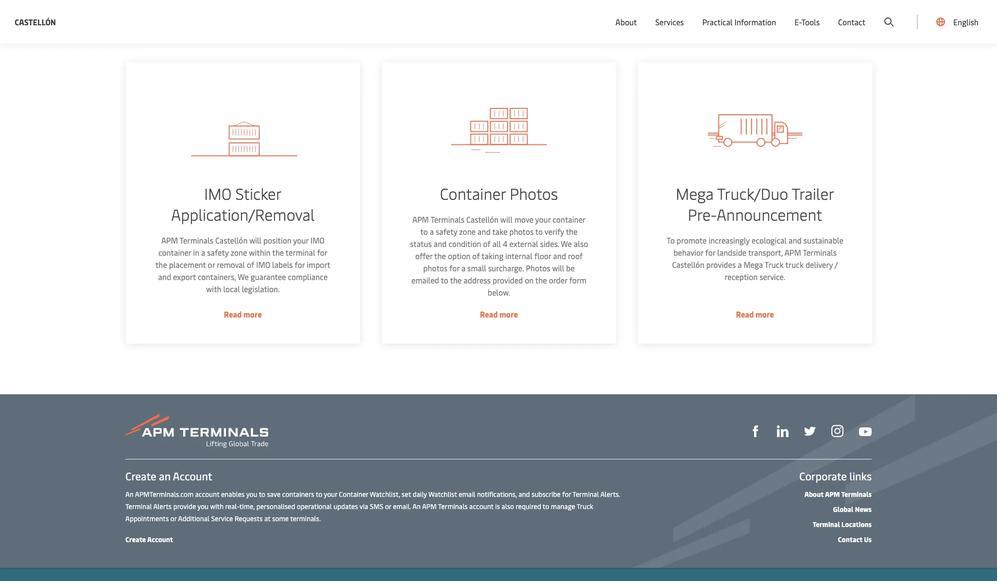 Task type: describe. For each thing, give the bounding box(es) containing it.
pre-
[[688, 204, 717, 225]]

offer
[[415, 250, 432, 261]]

zone inside "apm terminals castellón will position your imo container in a safety zone within the terminal for the placement or removal of imo labels for import and export containers, we guarantee compliance with local legislation."
[[230, 247, 247, 258]]

1 horizontal spatial of
[[472, 250, 480, 261]]

linkedin__x28_alt_x29__3_ link
[[777, 424, 789, 437]]

containers
[[282, 490, 314, 499]]

for inside 'apm terminals castellón will move your container to a safety zone and take photos to verify the status and condition of all 4 external sides. we also offer the option of taking internal floor and roof photos for a small surcharge. photos will be emailed to the address provided on the order form below.'
[[449, 263, 459, 273]]

switch
[[724, 9, 747, 19]]

all
[[492, 238, 501, 249]]

provide
[[173, 502, 196, 511]]

create for create account
[[125, 535, 146, 544]]

in
[[193, 247, 199, 258]]

promote
[[677, 235, 707, 246]]

trailer
[[792, 183, 834, 204]]

delivery
[[806, 259, 833, 270]]

mega inside mega truck/duo trailer pre-announcement
[[676, 183, 714, 204]]

ecological
[[752, 235, 787, 246]]

we inside "apm terminals castellón will position your imo container in a safety zone within the terminal for the placement or removal of imo labels for import and export containers, we guarantee compliance with local legislation."
[[237, 271, 248, 282]]

practical information
[[703, 17, 777, 27]]

reception
[[725, 271, 758, 282]]

tools
[[802, 17, 820, 27]]

e-tools button
[[795, 0, 820, 44]]

personalised
[[257, 502, 295, 511]]

create for create an account
[[125, 469, 156, 483]]

local
[[223, 283, 240, 294]]

terminals inside "apm terminals castellón will position your imo container in a safety zone within the terminal for the placement or removal of imo labels for import and export containers, we guarantee compliance with local legislation."
[[179, 235, 213, 246]]

global for global news
[[834, 505, 854, 514]]

removal
[[216, 259, 245, 270]]

read for photos
[[480, 309, 498, 319]]

0 horizontal spatial or
[[171, 514, 177, 523]]

watchlist,
[[370, 490, 400, 499]]

roof
[[568, 250, 583, 261]]

artboard 205 copy 25 image
[[153, 97, 333, 163]]

create account link
[[125, 535, 173, 544]]

1 horizontal spatial /
[[921, 9, 924, 20]]

login
[[901, 9, 920, 20]]

sticker
[[235, 183, 281, 204]]

apm inside 'apm terminals castellón will move your container to a safety zone and take photos to verify the status and condition of all 4 external sides. we also offer the option of taking internal floor and roof photos for a small surcharge. photos will be emailed to the address provided on the order form below.'
[[412, 214, 429, 225]]

your for container photos
[[535, 214, 551, 225]]

truck inside to promote increasingly ecological and sustainable behavior for landside transport, apm terminals castellón provides a mega truck truck delivery / reception service.
[[765, 259, 784, 270]]

some
[[272, 514, 289, 523]]

compliance
[[288, 271, 327, 282]]

manage
[[551, 502, 576, 511]]

a up status
[[430, 226, 434, 237]]

e-
[[795, 17, 802, 27]]

verify
[[544, 226, 564, 237]]

appointments
[[125, 514, 169, 523]]

and right status
[[433, 238, 446, 249]]

to up operational
[[316, 490, 323, 499]]

apmterminals.com
[[135, 490, 194, 499]]

container photos
[[440, 183, 558, 204]]

floor
[[534, 250, 551, 261]]

a inside "apm terminals castellón will position your imo container in a safety zone within the terminal for the placement or removal of imo labels for import and export containers, we guarantee compliance with local legislation."
[[201, 247, 205, 258]]

account inside login / create account link
[[951, 9, 979, 20]]

to down subscribe on the bottom right of page
[[543, 502, 550, 511]]

daily
[[413, 490, 427, 499]]

placement
[[169, 259, 206, 270]]

4
[[503, 238, 507, 249]]

is
[[495, 502, 500, 511]]

e-tools
[[795, 17, 820, 27]]

apm inside 'an apmterminals.com account enables you to save containers to your container watchlist, set daily watchlist email notifications, and subscribe for terminal alerts. terminal alerts provide you with real-time, personalised operational updates via sms or email. an apm terminals account is also required to manage truck appointments or additional service requests at some terminals.'
[[422, 502, 437, 511]]

emailed
[[411, 275, 439, 285]]

required
[[516, 502, 542, 511]]

mega truck/duo trailer pre-announcement
[[676, 183, 834, 225]]

guarantee
[[250, 271, 286, 282]]

practical
[[703, 17, 733, 27]]

global menu button
[[789, 0, 864, 29]]

about apm terminals
[[805, 490, 872, 499]]

and inside to promote increasingly ecological and sustainable behavior for landside transport, apm terminals castellón provides a mega truck truck delivery / reception service.
[[789, 235, 802, 246]]

shape link
[[750, 424, 762, 437]]

global for global menu
[[810, 9, 833, 20]]

and down sides.
[[553, 250, 566, 261]]

read for sticker
[[224, 309, 241, 319]]

and inside 'an apmterminals.com account enables you to save containers to your container watchlist, set daily watchlist email notifications, and subscribe for terminal alerts. terminal alerts provide you with real-time, personalised operational updates via sms or email. an apm terminals account is also required to manage truck appointments or additional service requests at some terminals.'
[[519, 490, 530, 499]]

the right offer
[[434, 250, 446, 261]]

and left take
[[477, 226, 490, 237]]

landside
[[717, 247, 746, 258]]

1 vertical spatial or
[[385, 502, 392, 511]]

at
[[265, 514, 271, 523]]

order
[[549, 275, 567, 285]]

about for about apm terminals
[[805, 490, 824, 499]]

0 vertical spatial photos
[[510, 183, 558, 204]]

1 horizontal spatial photos
[[509, 226, 533, 237]]

set
[[402, 490, 411, 499]]

truck inside 'an apmterminals.com account enables you to save containers to your container watchlist, set daily watchlist email notifications, and subscribe for terminal alerts. terminal alerts provide you with real-time, personalised operational updates via sms or email. an apm terminals account is also required to manage truck appointments or additional service requests at some terminals.'
[[577, 502, 594, 511]]

more for sticker
[[243, 309, 262, 319]]

links
[[850, 469, 872, 483]]

fill 44 link
[[805, 424, 816, 437]]

about for about
[[616, 17, 637, 27]]

corporate
[[800, 469, 847, 483]]

terminals inside 'an apmterminals.com account enables you to save containers to your container watchlist, set daily watchlist email notifications, and subscribe for terminal alerts. terminal alerts provide you with real-time, personalised operational updates via sms or email. an apm terminals account is also required to manage truck appointments or additional service requests at some terminals.'
[[438, 502, 468, 511]]

with inside 'an apmterminals.com account enables you to save containers to your container watchlist, set daily watchlist email notifications, and subscribe for terminal alerts. terminal alerts provide you with real-time, personalised operational updates via sms or email. an apm terminals account is also required to manage truck appointments or additional service requests at some terminals.'
[[210, 502, 224, 511]]

contact us
[[838, 535, 872, 544]]

global news link
[[834, 505, 872, 514]]

services button
[[656, 0, 684, 44]]

terminal locations
[[813, 520, 872, 529]]

will for photos
[[500, 214, 512, 225]]

application/removal
[[171, 204, 314, 225]]

real-
[[225, 502, 240, 511]]

more for photos
[[499, 309, 518, 319]]

alerts.
[[601, 490, 620, 499]]

castellón inside to promote increasingly ecological and sustainable behavior for landside transport, apm terminals castellón provides a mega truck truck delivery / reception service.
[[672, 259, 704, 270]]

be
[[566, 263, 575, 273]]

also inside 'apm terminals castellón will move your container to a safety zone and take photos to verify the status and condition of all 4 external sides. we also offer the option of taking internal floor and roof photos for a small surcharge. photos will be emailed to the address provided on the order form below.'
[[574, 238, 588, 249]]

we inside 'apm terminals castellón will move your container to a safety zone and take photos to verify the status and condition of all 4 external sides. we also offer the option of taking internal floor and roof photos for a small surcharge. photos will be emailed to the address provided on the order form below.'
[[561, 238, 572, 249]]

labels
[[272, 259, 293, 270]]

twitter image
[[805, 426, 816, 437]]

1 vertical spatial photos
[[423, 263, 447, 273]]

on
[[525, 275, 534, 285]]

to promote increasingly ecological and sustainable behavior for landside transport, apm terminals castellón provides a mega truck truck delivery / reception service.
[[667, 235, 844, 282]]

truck
[[785, 259, 804, 270]]

global menu
[[810, 9, 854, 20]]

increasingly
[[709, 235, 750, 246]]

0 vertical spatial container
[[440, 183, 506, 204]]

apm inside "apm terminals castellón will position your imo container in a safety zone within the terminal for the placement or removal of imo labels for import and export containers, we guarantee compliance with local legislation."
[[161, 235, 177, 246]]

behavior
[[673, 247, 703, 258]]

also inside 'an apmterminals.com account enables you to save containers to your container watchlist, set daily watchlist email notifications, and subscribe for terminal alerts. terminal alerts provide you with real-time, personalised operational updates via sms or email. an apm terminals account is also required to manage truck appointments or additional service requests at some terminals.'
[[502, 502, 514, 511]]

1 vertical spatial account
[[173, 469, 212, 483]]

transport,
[[748, 247, 783, 258]]

0 vertical spatial create
[[926, 9, 949, 20]]



Task type: locate. For each thing, give the bounding box(es) containing it.
terminals up global news link
[[842, 490, 872, 499]]

we up local
[[237, 271, 248, 282]]

1 horizontal spatial more
[[499, 309, 518, 319]]

for up provides
[[705, 247, 715, 258]]

photos
[[510, 183, 558, 204], [526, 263, 550, 273]]

0 vertical spatial /
[[921, 9, 924, 20]]

the
[[566, 226, 577, 237], [272, 247, 284, 258], [434, 250, 446, 261], [155, 259, 167, 270], [450, 275, 462, 285], [535, 275, 547, 285]]

an up appointments
[[125, 490, 134, 499]]

a inside to promote increasingly ecological and sustainable behavior for landside transport, apm terminals castellón provides a mega truck truck delivery / reception service.
[[738, 259, 742, 270]]

terminals up delivery
[[803, 247, 837, 258]]

1 vertical spatial your
[[293, 235, 308, 246]]

also right is
[[502, 502, 514, 511]]

read down local
[[224, 309, 241, 319]]

1 vertical spatial container
[[339, 490, 369, 499]]

and left export
[[158, 271, 171, 282]]

1 horizontal spatial safety
[[436, 226, 457, 237]]

terminals up condition
[[430, 214, 464, 225]]

container
[[440, 183, 506, 204], [339, 490, 369, 499]]

read more
[[224, 309, 262, 319], [480, 309, 518, 319], [736, 309, 774, 319]]

create down appointments
[[125, 535, 146, 544]]

read for truck/duo
[[736, 309, 754, 319]]

more down legislation.
[[243, 309, 262, 319]]

castellón link
[[15, 16, 56, 28]]

apm terminals castellón will move your container to a safety zone and take photos to verify the status and condition of all 4 external sides. we also offer the option of taking internal floor and roof photos for a small surcharge. photos will be emailed to the address provided on the order form below.
[[410, 214, 588, 298]]

1 horizontal spatial will
[[500, 214, 512, 225]]

will inside "apm terminals castellón will position your imo container in a safety zone within the terminal for the placement or removal of imo labels for import and export containers, we guarantee compliance with local legislation."
[[249, 235, 261, 246]]

truck/duo
[[717, 183, 788, 204]]

apmt footer logo image
[[125, 414, 268, 448]]

1 vertical spatial /
[[835, 259, 838, 270]]

terminals.
[[290, 514, 321, 523]]

1 horizontal spatial your
[[324, 490, 338, 499]]

account left 'enables'
[[195, 490, 220, 499]]

0 horizontal spatial of
[[247, 259, 254, 270]]

0 horizontal spatial imo
[[204, 183, 231, 204]]

global
[[810, 9, 833, 20], [834, 505, 854, 514]]

photos inside 'apm terminals castellón will move your container to a safety zone and take photos to verify the status and condition of all 4 external sides. we also offer the option of taking internal floor and roof photos for a small surcharge. photos will be emailed to the address provided on the order form below.'
[[526, 263, 550, 273]]

1 horizontal spatial we
[[561, 238, 572, 249]]

1 vertical spatial container
[[158, 247, 191, 258]]

0 horizontal spatial will
[[249, 235, 261, 246]]

of inside "apm terminals castellón will position your imo container in a safety zone within the terminal for the placement or removal of imo labels for import and export containers, we guarantee compliance with local legislation."
[[247, 259, 254, 270]]

with up service
[[210, 502, 224, 511]]

provides
[[706, 259, 736, 270]]

about left services
[[616, 17, 637, 27]]

and up required
[[519, 490, 530, 499]]

0 horizontal spatial about
[[616, 17, 637, 27]]

0 horizontal spatial account
[[195, 490, 220, 499]]

with
[[206, 283, 221, 294], [210, 502, 224, 511]]

of
[[483, 238, 490, 249], [472, 250, 480, 261], [247, 259, 254, 270]]

1 horizontal spatial container
[[440, 183, 506, 204]]

2 read from the left
[[480, 309, 498, 319]]

also up roof
[[574, 238, 588, 249]]

will up take
[[500, 214, 512, 225]]

1 vertical spatial with
[[210, 502, 224, 511]]

2 read more from the left
[[480, 309, 518, 319]]

or up containers,
[[207, 259, 215, 270]]

apm down the 'daily'
[[422, 502, 437, 511]]

1 read more from the left
[[224, 309, 262, 319]]

1 horizontal spatial read more
[[480, 309, 518, 319]]

imo sticker application/removal
[[171, 183, 314, 225]]

2 vertical spatial will
[[552, 263, 564, 273]]

for down terminal
[[294, 259, 305, 270]]

email.
[[393, 502, 411, 511]]

alerts
[[153, 502, 172, 511]]

0 vertical spatial about
[[616, 17, 637, 27]]

read more down reception
[[736, 309, 774, 319]]

we up roof
[[561, 238, 572, 249]]

provided
[[492, 275, 523, 285]]

1 horizontal spatial mega
[[744, 259, 763, 270]]

to right emailed
[[441, 275, 448, 285]]

0 horizontal spatial safety
[[207, 247, 228, 258]]

1 vertical spatial we
[[237, 271, 248, 282]]

2 horizontal spatial terminal
[[813, 520, 841, 529]]

location
[[749, 9, 779, 19]]

1 vertical spatial an
[[413, 502, 421, 511]]

0 horizontal spatial read
[[224, 309, 241, 319]]

0 horizontal spatial read more
[[224, 309, 262, 319]]

mega inside to promote increasingly ecological and sustainable behavior for landside transport, apm terminals castellón provides a mega truck truck delivery / reception service.
[[744, 259, 763, 270]]

your for imo sticker application/removal
[[293, 235, 308, 246]]

1 vertical spatial you
[[198, 502, 209, 511]]

2 horizontal spatial more
[[756, 309, 774, 319]]

1 horizontal spatial also
[[574, 238, 588, 249]]

contact for contact us
[[838, 535, 863, 544]]

photos up external
[[509, 226, 533, 237]]

read down below.
[[480, 309, 498, 319]]

sides.
[[540, 238, 559, 249]]

apm down corporate links
[[826, 490, 840, 499]]

global news
[[834, 505, 872, 514]]

1 vertical spatial safety
[[207, 247, 228, 258]]

for up manage
[[563, 490, 571, 499]]

1 horizontal spatial read
[[480, 309, 498, 319]]

below.
[[488, 287, 510, 298]]

imo down within
[[256, 259, 270, 270]]

account left is
[[470, 502, 494, 511]]

will up order at right
[[552, 263, 564, 273]]

with down containers,
[[206, 283, 221, 294]]

updates
[[334, 502, 358, 511]]

create an account
[[125, 469, 212, 483]]

the down position
[[272, 247, 284, 258]]

safety up condition
[[436, 226, 457, 237]]

an
[[159, 469, 171, 483]]

2 horizontal spatial read more
[[736, 309, 774, 319]]

0 horizontal spatial zone
[[230, 247, 247, 258]]

save
[[267, 490, 281, 499]]

mega up reception
[[744, 259, 763, 270]]

1 horizontal spatial container
[[552, 214, 586, 225]]

2 more from the left
[[499, 309, 518, 319]]

safety inside 'apm terminals castellón will move your container to a safety zone and take photos to verify the status and condition of all 4 external sides. we also offer the option of taking internal floor and roof photos for a small surcharge. photos will be emailed to the address provided on the order form below.'
[[436, 226, 457, 237]]

facebook image
[[750, 426, 762, 437]]

apm_icons_v3_transport image
[[665, 97, 845, 163]]

of down within
[[247, 259, 254, 270]]

0 vertical spatial contact
[[839, 17, 866, 27]]

read more down below.
[[480, 309, 518, 319]]

0 horizontal spatial terminal
[[125, 502, 152, 511]]

status
[[410, 238, 432, 249]]

imo
[[204, 183, 231, 204], [310, 235, 324, 246], [256, 259, 270, 270]]

of for container photos
[[483, 238, 490, 249]]

your inside 'an apmterminals.com account enables you to save containers to your container watchlist, set daily watchlist email notifications, and subscribe for terminal alerts. terminal alerts provide you with real-time, personalised operational updates via sms or email. an apm terminals account is also required to manage truck appointments or additional service requests at some terminals.'
[[324, 490, 338, 499]]

photos up move
[[510, 183, 558, 204]]

to up status
[[420, 226, 428, 237]]

0 vertical spatial truck
[[765, 259, 784, 270]]

youtube image
[[860, 427, 872, 436]]

0 horizontal spatial photos
[[423, 263, 447, 273]]

0 vertical spatial an
[[125, 490, 134, 499]]

1 vertical spatial zone
[[230, 247, 247, 258]]

zone up removal
[[230, 247, 247, 258]]

container inside 'apm terminals castellón will move your container to a safety zone and take photos to verify the status and condition of all 4 external sides. we also offer the option of taking internal floor and roof photos for a small surcharge. photos will be emailed to the address provided on the order form below.'
[[552, 214, 586, 225]]

legislation.
[[242, 283, 279, 294]]

about down corporate
[[805, 490, 824, 499]]

1 vertical spatial contact
[[838, 535, 863, 544]]

1 horizontal spatial you
[[246, 490, 257, 499]]

2 vertical spatial account
[[147, 535, 173, 544]]

a up reception
[[738, 259, 742, 270]]

1 horizontal spatial an
[[413, 502, 421, 511]]

3 more from the left
[[756, 309, 774, 319]]

surcharge.
[[488, 263, 524, 273]]

terminal locations link
[[813, 520, 872, 529]]

1 horizontal spatial global
[[834, 505, 854, 514]]

safety up removal
[[207, 247, 228, 258]]

via
[[360, 502, 368, 511]]

photos up emailed
[[423, 263, 447, 273]]

within
[[249, 247, 270, 258]]

1 horizontal spatial account
[[470, 502, 494, 511]]

container up updates
[[339, 490, 369, 499]]

zone inside 'apm terminals castellón will move your container to a safety zone and take photos to verify the status and condition of all 4 external sides. we also offer the option of taking internal floor and roof photos for a small surcharge. photos will be emailed to the address provided on the order form below.'
[[459, 226, 476, 237]]

0 horizontal spatial global
[[810, 9, 833, 20]]

terminal left "alerts." on the bottom right
[[573, 490, 599, 499]]

or down alerts
[[171, 514, 177, 523]]

the left address
[[450, 275, 462, 285]]

container inside 'an apmterminals.com account enables you to save containers to your container watchlist, set daily watchlist email notifications, and subscribe for terminal alerts. terminal alerts provide you with real-time, personalised operational updates via sms or email. an apm terminals account is also required to manage truck appointments or additional service requests at some terminals.'
[[339, 490, 369, 499]]

2 vertical spatial your
[[324, 490, 338, 499]]

1 horizontal spatial truck
[[765, 259, 784, 270]]

0 vertical spatial terminal
[[573, 490, 599, 499]]

for
[[317, 247, 327, 258], [705, 247, 715, 258], [294, 259, 305, 270], [449, 263, 459, 273], [563, 490, 571, 499]]

your up terminal
[[293, 235, 308, 246]]

zone
[[459, 226, 476, 237], [230, 247, 247, 258]]

1 vertical spatial about
[[805, 490, 824, 499]]

photos
[[509, 226, 533, 237], [423, 263, 447, 273]]

0 vertical spatial you
[[246, 490, 257, 499]]

your inside "apm terminals castellón will position your imo container in a safety zone within the terminal for the placement or removal of imo labels for import and export containers, we guarantee compliance with local legislation."
[[293, 235, 308, 246]]

0 vertical spatial also
[[574, 238, 588, 249]]

account
[[951, 9, 979, 20], [173, 469, 212, 483], [147, 535, 173, 544]]

services
[[656, 17, 684, 27]]

0 vertical spatial account
[[951, 9, 979, 20]]

terminal up appointments
[[125, 502, 152, 511]]

castellón inside 'apm terminals castellón will move your container to a safety zone and take photos to verify the status and condition of all 4 external sides. we also offer the option of taking internal floor and roof photos for a small surcharge. photos will be emailed to the address provided on the order form below.'
[[466, 214, 498, 225]]

read more for photos
[[480, 309, 518, 319]]

0 vertical spatial will
[[500, 214, 512, 225]]

the left placement
[[155, 259, 167, 270]]

castellón inside "apm terminals castellón will position your imo container in a safety zone within the terminal for the placement or removal of imo labels for import and export containers, we guarantee compliance with local legislation."
[[215, 235, 247, 246]]

1 vertical spatial truck
[[577, 502, 594, 511]]

corporate links
[[800, 469, 872, 483]]

read more for sticker
[[224, 309, 262, 319]]

terminals inside 'apm terminals castellón will move your container to a safety zone and take photos to verify the status and condition of all 4 external sides. we also offer the option of taking internal floor and roof photos for a small surcharge. photos will be emailed to the address provided on the order form below.'
[[430, 214, 464, 225]]

truck up service.
[[765, 259, 784, 270]]

instagram link
[[832, 424, 844, 437]]

global inside button
[[810, 9, 833, 20]]

and inside "apm terminals castellón will position your imo container in a safety zone within the terminal for the placement or removal of imo labels for import and export containers, we guarantee compliance with local legislation."
[[158, 271, 171, 282]]

and up truck
[[789, 235, 802, 246]]

read down reception
[[736, 309, 754, 319]]

terminals down watchlist
[[438, 502, 468, 511]]

terminals
[[430, 214, 464, 225], [179, 235, 213, 246], [803, 247, 837, 258], [842, 490, 872, 499], [438, 502, 468, 511]]

1 vertical spatial global
[[834, 505, 854, 514]]

about
[[616, 17, 637, 27], [805, 490, 824, 499]]

your up updates
[[324, 490, 338, 499]]

the right on
[[535, 275, 547, 285]]

/ inside to promote increasingly ecological and sustainable behavior for landside transport, apm terminals castellón provides a mega truck truck delivery / reception service.
[[835, 259, 838, 270]]

for inside 'an apmterminals.com account enables you to save containers to your container watchlist, set daily watchlist email notifications, and subscribe for terminal alerts. terminal alerts provide you with real-time, personalised operational updates via sms or email. an apm terminals account is also required to manage truck appointments or additional service requests at some terminals.'
[[563, 490, 571, 499]]

english
[[954, 17, 979, 27]]

or
[[207, 259, 215, 270], [385, 502, 392, 511], [171, 514, 177, 523]]

more down service.
[[756, 309, 774, 319]]

move
[[514, 214, 533, 225]]

container inside "apm terminals castellón will position your imo container in a safety zone within the terminal for the placement or removal of imo labels for import and export containers, we guarantee compliance with local legislation."
[[158, 247, 191, 258]]

to left verify
[[535, 226, 543, 237]]

2 vertical spatial or
[[171, 514, 177, 523]]

imo left sticker
[[204, 183, 231, 204]]

truck right manage
[[577, 502, 594, 511]]

service.
[[760, 271, 785, 282]]

instagram image
[[832, 425, 844, 437]]

time,
[[240, 502, 255, 511]]

create right login
[[926, 9, 949, 20]]

you up additional
[[198, 502, 209, 511]]

apm up truck
[[785, 247, 801, 258]]

1 vertical spatial terminal
[[125, 502, 152, 511]]

1 horizontal spatial about
[[805, 490, 824, 499]]

english button
[[937, 0, 979, 44]]

1 vertical spatial account
[[470, 502, 494, 511]]

0 horizontal spatial /
[[835, 259, 838, 270]]

contact down 'locations'
[[838, 535, 863, 544]]

an down the 'daily'
[[413, 502, 421, 511]]

container up verify
[[552, 214, 586, 225]]

2 horizontal spatial will
[[552, 263, 564, 273]]

a down option
[[461, 263, 465, 273]]

0 vertical spatial we
[[561, 238, 572, 249]]

more for truck/duo
[[756, 309, 774, 319]]

a right in
[[201, 247, 205, 258]]

3 read more from the left
[[736, 309, 774, 319]]

1 more from the left
[[243, 309, 262, 319]]

0 horizontal spatial also
[[502, 502, 514, 511]]

imo inside 'imo sticker application/removal'
[[204, 183, 231, 204]]

us
[[865, 535, 872, 544]]

2 vertical spatial create
[[125, 535, 146, 544]]

0 horizontal spatial we
[[237, 271, 248, 282]]

contact for contact
[[839, 17, 866, 27]]

apm up placement
[[161, 235, 177, 246]]

terminal down global news
[[813, 520, 841, 529]]

to left save
[[259, 490, 265, 499]]

about apm terminals link
[[805, 490, 872, 499]]

2 horizontal spatial or
[[385, 502, 392, 511]]

taking
[[481, 250, 503, 261]]

read more for truck/duo
[[736, 309, 774, 319]]

apm_icons_v3_container storage image
[[409, 97, 589, 163]]

0 horizontal spatial your
[[293, 235, 308, 246]]

for down option
[[449, 263, 459, 273]]

login / create account link
[[883, 0, 979, 29]]

sustainable
[[804, 235, 844, 246]]

linkedin image
[[777, 426, 789, 437]]

0 vertical spatial imo
[[204, 183, 231, 204]]

2 horizontal spatial of
[[483, 238, 490, 249]]

0 vertical spatial your
[[535, 214, 551, 225]]

apm terminals castellón will position your imo container in a safety zone within the terminal for the placement or removal of imo labels for import and export containers, we guarantee compliance with local legislation.
[[155, 235, 330, 294]]

0 vertical spatial with
[[206, 283, 221, 294]]

with inside "apm terminals castellón will position your imo container in a safety zone within the terminal for the placement or removal of imo labels for import and export containers, we guarantee compliance with local legislation."
[[206, 283, 221, 294]]

apm up status
[[412, 214, 429, 225]]

apm inside to promote increasingly ecological and sustainable behavior for landside transport, apm terminals castellón provides a mega truck truck delivery / reception service.
[[785, 247, 801, 258]]

2 vertical spatial imo
[[256, 259, 270, 270]]

1 horizontal spatial terminal
[[573, 490, 599, 499]]

menu
[[835, 9, 854, 20]]

more down below.
[[499, 309, 518, 319]]

news
[[856, 505, 872, 514]]

2 horizontal spatial imo
[[310, 235, 324, 246]]

or right sms
[[385, 502, 392, 511]]

0 horizontal spatial container
[[339, 490, 369, 499]]

mega up promote
[[676, 183, 714, 204]]

terminals inside to promote increasingly ecological and sustainable behavior for landside transport, apm terminals castellón provides a mega truck truck delivery / reception service.
[[803, 247, 837, 258]]

will up within
[[249, 235, 261, 246]]

2 horizontal spatial your
[[535, 214, 551, 225]]

you up time, on the bottom of page
[[246, 490, 257, 499]]

container up placement
[[158, 247, 191, 258]]

of up small
[[472, 250, 480, 261]]

notifications,
[[477, 490, 517, 499]]

read
[[224, 309, 241, 319], [480, 309, 498, 319], [736, 309, 754, 319]]

1 read from the left
[[224, 309, 241, 319]]

position
[[263, 235, 291, 246]]

3 read from the left
[[736, 309, 754, 319]]

zone up condition
[[459, 226, 476, 237]]

2 vertical spatial terminal
[[813, 520, 841, 529]]

0 horizontal spatial an
[[125, 490, 134, 499]]

0 vertical spatial mega
[[676, 183, 714, 204]]

about button
[[616, 0, 637, 44]]

/ right delivery
[[835, 259, 838, 270]]

an apmterminals.com account enables you to save containers to your container watchlist, set daily watchlist email notifications, and subscribe for terminal alerts. terminal alerts provide you with real-time, personalised operational updates via sms or email. an apm terminals account is also required to manage truck appointments or additional service requests at some terminals.
[[125, 490, 620, 523]]

terminals up in
[[179, 235, 213, 246]]

container up take
[[440, 183, 506, 204]]

for inside to promote increasingly ecological and sustainable behavior for landside transport, apm terminals castellón provides a mega truck truck delivery / reception service.
[[705, 247, 715, 258]]

your inside 'apm terminals castellón will move your container to a safety zone and take photos to verify the status and condition of all 4 external sides. we also offer the option of taking internal floor and roof photos for a small surcharge. photos will be emailed to the address provided on the order form below.'
[[535, 214, 551, 225]]

0 vertical spatial safety
[[436, 226, 457, 237]]

contact
[[839, 17, 866, 27], [838, 535, 863, 544]]

create account
[[125, 535, 173, 544]]

photos down floor in the top right of the page
[[526, 263, 550, 273]]

locations
[[842, 520, 872, 529]]

announcement
[[717, 204, 822, 225]]

1 vertical spatial imo
[[310, 235, 324, 246]]

option
[[448, 250, 470, 261]]

will for sticker
[[249, 235, 261, 246]]

0 vertical spatial account
[[195, 490, 220, 499]]

more
[[243, 309, 262, 319], [499, 309, 518, 319], [756, 309, 774, 319]]

safety inside "apm terminals castellón will position your imo container in a safety zone within the terminal for the placement or removal of imo labels for import and export containers, we guarantee compliance with local legislation."
[[207, 247, 228, 258]]

your up verify
[[535, 214, 551, 225]]

or inside "apm terminals castellón will position your imo container in a safety zone within the terminal for the placement or removal of imo labels for import and export containers, we guarantee compliance with local legislation."
[[207, 259, 215, 270]]

1 horizontal spatial or
[[207, 259, 215, 270]]

of for imo sticker application/removal
[[247, 259, 254, 270]]

1 horizontal spatial zone
[[459, 226, 476, 237]]

of left 'all'
[[483, 238, 490, 249]]

container
[[552, 214, 586, 225], [158, 247, 191, 258]]

imo up terminal
[[310, 235, 324, 246]]

read more down local
[[224, 309, 262, 319]]

containers,
[[197, 271, 236, 282]]

0 horizontal spatial more
[[243, 309, 262, 319]]

requests
[[235, 514, 263, 523]]

address
[[463, 275, 491, 285]]

0 horizontal spatial container
[[158, 247, 191, 258]]

create left an
[[125, 469, 156, 483]]

sms
[[370, 502, 384, 511]]

0 vertical spatial photos
[[509, 226, 533, 237]]

the right verify
[[566, 226, 577, 237]]

information
[[735, 17, 777, 27]]

export
[[173, 271, 195, 282]]

contact right tools
[[839, 17, 866, 27]]

for up import on the left top
[[317, 247, 327, 258]]

1 vertical spatial will
[[249, 235, 261, 246]]

contact button
[[839, 0, 866, 44]]



Task type: vqa. For each thing, say whether or not it's contained in the screenshot.
Close alert icon on the right of the page
no



